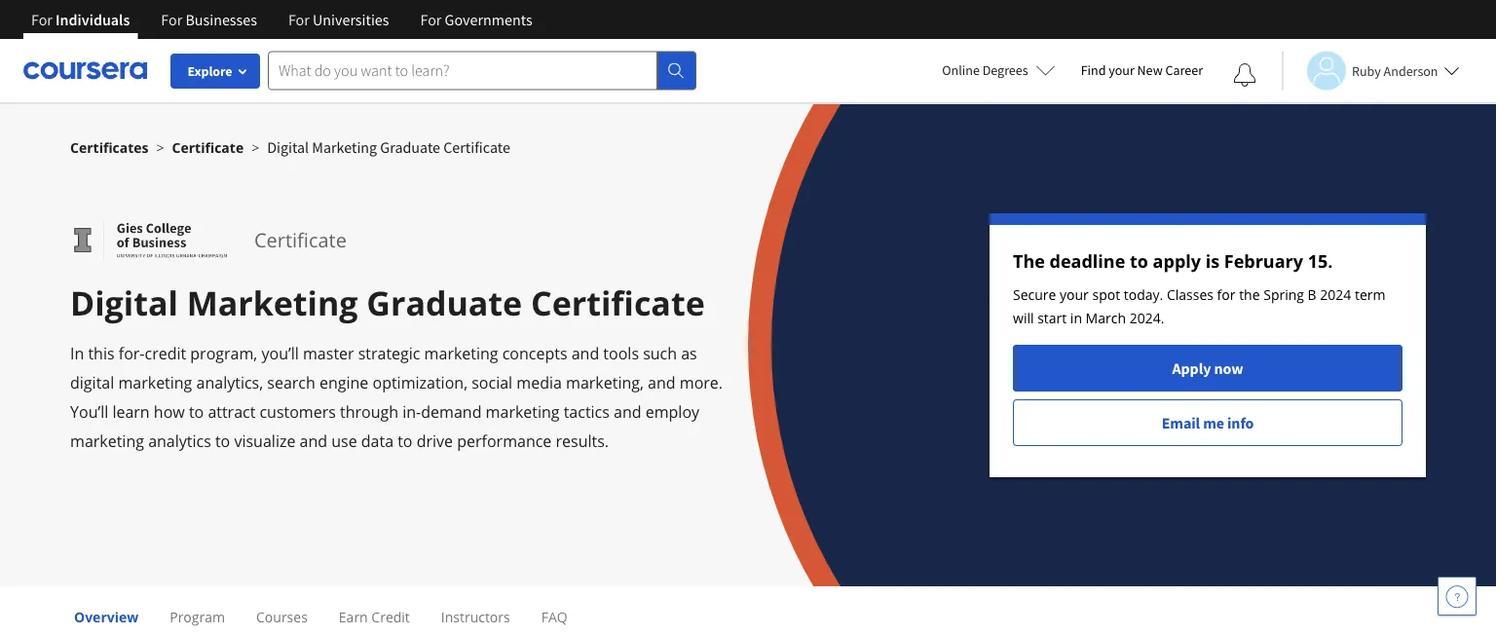 Task type: vqa. For each thing, say whether or not it's contained in the screenshot.
Certificate in CERTIFICATES > CERTIFICATE > DIGITAL MARKETING GRADUATE CERTIFICATE
yes



Task type: locate. For each thing, give the bounding box(es) containing it.
certificate
[[444, 137, 511, 157], [172, 138, 244, 156], [254, 227, 347, 253], [531, 280, 705, 325]]

ruby anderson button
[[1282, 51, 1460, 90]]

graduate up strategic
[[367, 280, 523, 325]]

show notifications image
[[1234, 63, 1257, 87]]

1 for from the left
[[31, 10, 53, 29]]

this
[[88, 343, 115, 364]]

for for universities
[[288, 10, 310, 29]]

0 horizontal spatial >
[[156, 138, 164, 156]]

for left universities
[[288, 10, 310, 29]]

your
[[1109, 61, 1135, 79], [1060, 285, 1089, 304]]

to up today.
[[1130, 249, 1149, 273]]

explore
[[188, 62, 232, 80]]

email
[[1162, 413, 1201, 433]]

for universities
[[288, 10, 389, 29]]

master
[[303, 343, 354, 364]]

will
[[1014, 308, 1034, 327]]

engine
[[320, 372, 369, 393]]

coursera image
[[23, 55, 147, 86]]

program,
[[190, 343, 258, 364]]

for
[[31, 10, 53, 29], [161, 10, 182, 29], [288, 10, 310, 29], [421, 10, 442, 29]]

digital up for-
[[70, 280, 178, 325]]

ruby anderson
[[1353, 62, 1439, 79]]

1 vertical spatial digital
[[70, 280, 178, 325]]

>
[[156, 138, 164, 156], [252, 138, 259, 156]]

in
[[70, 343, 84, 364]]

15.
[[1308, 249, 1333, 273]]

deadline
[[1050, 249, 1126, 273]]

1 horizontal spatial >
[[252, 138, 259, 156]]

> right certificate link
[[252, 138, 259, 156]]

demand
[[421, 402, 482, 422]]

for for businesses
[[161, 10, 182, 29]]

your for secure
[[1060, 285, 1089, 304]]

program
[[170, 608, 225, 626]]

the deadline to apply is february 15. status
[[990, 213, 1427, 478]]

1 vertical spatial your
[[1060, 285, 1089, 304]]

for left governments
[[421, 10, 442, 29]]

the deadline to apply is february 15.
[[1014, 249, 1333, 273]]

such
[[643, 343, 677, 364]]

certificates link
[[70, 138, 149, 156]]

certificate down explore at left top
[[172, 138, 244, 156]]

apply
[[1153, 249, 1202, 273]]

spot
[[1093, 285, 1121, 304]]

earn
[[339, 608, 368, 626]]

1 vertical spatial graduate
[[367, 280, 523, 325]]

apply now button
[[1014, 345, 1403, 392]]

to right data
[[398, 431, 413, 452]]

use
[[332, 431, 357, 452]]

email me info
[[1162, 413, 1255, 433]]

3 for from the left
[[288, 10, 310, 29]]

data
[[361, 431, 394, 452]]

0 vertical spatial your
[[1109, 61, 1135, 79]]

more.
[[680, 372, 723, 393]]

0 vertical spatial digital
[[267, 137, 309, 157]]

2 > from the left
[[252, 138, 259, 156]]

graduate down what do you want to learn? text field
[[380, 137, 441, 157]]

optimization,
[[373, 372, 468, 393]]

digital marketing graduate certificate
[[70, 280, 705, 325]]

learn
[[112, 402, 150, 422]]

analytics,
[[196, 372, 263, 393]]

how
[[154, 402, 185, 422]]

in-
[[403, 402, 421, 422]]

your for find
[[1109, 61, 1135, 79]]

for for governments
[[421, 10, 442, 29]]

0 horizontal spatial your
[[1060, 285, 1089, 304]]

1 horizontal spatial digital
[[267, 137, 309, 157]]

None search field
[[268, 51, 697, 90]]

0 vertical spatial graduate
[[380, 137, 441, 157]]

your up in
[[1060, 285, 1089, 304]]

online degrees
[[943, 61, 1029, 79]]

the
[[1240, 285, 1261, 304]]

term
[[1356, 285, 1386, 304]]

new
[[1138, 61, 1163, 79]]

your inside secure your spot today. classes for the spring b 2024 term will start in march 2024.
[[1060, 285, 1089, 304]]

drive
[[417, 431, 453, 452]]

me
[[1204, 413, 1225, 433]]

for governments
[[421, 10, 533, 29]]

for left the individuals at top
[[31, 10, 53, 29]]

now
[[1215, 359, 1244, 378]]

explore button
[[171, 54, 260, 89]]

for left businesses
[[161, 10, 182, 29]]

certificate down what do you want to learn? text field
[[444, 137, 511, 157]]

find your new career link
[[1072, 58, 1213, 83]]

universities
[[313, 10, 389, 29]]

marketing down you'll
[[70, 431, 144, 452]]

1 horizontal spatial your
[[1109, 61, 1135, 79]]

certificate down certificates > certificate > digital marketing graduate certificate
[[254, 227, 347, 253]]

digital right certificate link
[[267, 137, 309, 157]]

2 for from the left
[[161, 10, 182, 29]]

What do you want to learn? text field
[[268, 51, 658, 90]]

digital
[[70, 372, 114, 393]]

marketing
[[312, 137, 377, 157], [187, 280, 358, 325]]

help center image
[[1446, 585, 1470, 608]]

your right find
[[1109, 61, 1135, 79]]

4 for from the left
[[421, 10, 442, 29]]

1 > from the left
[[156, 138, 164, 156]]

certificate menu element
[[58, 587, 1438, 635]]

find your new career
[[1081, 61, 1204, 79]]

graduate
[[380, 137, 441, 157], [367, 280, 523, 325]]

digital
[[267, 137, 309, 157], [70, 280, 178, 325]]

earn credit
[[339, 608, 410, 626]]

banner navigation
[[16, 0, 548, 39]]

2024.
[[1130, 308, 1165, 327]]

apply
[[1173, 359, 1212, 378]]

> left certificate link
[[156, 138, 164, 156]]

certificates
[[70, 138, 149, 156]]

social
[[472, 372, 513, 393]]



Task type: describe. For each thing, give the bounding box(es) containing it.
concepts
[[503, 343, 568, 364]]

media
[[517, 372, 562, 393]]

email me info button
[[1014, 400, 1403, 446]]

apply now
[[1173, 359, 1244, 378]]

certificate inside certificates > certificate > digital marketing graduate certificate
[[172, 138, 244, 156]]

career
[[1166, 61, 1204, 79]]

analytics
[[148, 431, 211, 452]]

certificate up tools
[[531, 280, 705, 325]]

credit
[[372, 608, 410, 626]]

to inside status
[[1130, 249, 1149, 273]]

is
[[1206, 249, 1220, 273]]

0 vertical spatial marketing
[[312, 137, 377, 157]]

faq link
[[542, 608, 568, 626]]

marketing up social
[[425, 343, 499, 364]]

earn credit link
[[339, 608, 410, 626]]

you'll
[[262, 343, 299, 364]]

for
[[1218, 285, 1236, 304]]

anderson
[[1384, 62, 1439, 79]]

and left the use
[[300, 431, 328, 452]]

results.
[[556, 431, 609, 452]]

businesses
[[186, 10, 257, 29]]

search
[[267, 372, 316, 393]]

march
[[1086, 308, 1127, 327]]

university of illinois gies college of business image
[[70, 213, 231, 267]]

certificates > certificate > digital marketing graduate certificate
[[70, 137, 511, 157]]

overview link
[[74, 608, 139, 626]]

info
[[1228, 413, 1255, 433]]

program link
[[170, 608, 225, 626]]

as
[[681, 343, 698, 364]]

start
[[1038, 308, 1067, 327]]

customers
[[260, 402, 336, 422]]

spring
[[1264, 285, 1305, 304]]

and down such
[[648, 372, 676, 393]]

certificate link
[[172, 138, 244, 156]]

courses
[[256, 608, 308, 626]]

performance
[[457, 431, 552, 452]]

in
[[1071, 308, 1083, 327]]

employ
[[646, 402, 700, 422]]

for businesses
[[161, 10, 257, 29]]

february
[[1225, 249, 1304, 273]]

degrees
[[983, 61, 1029, 79]]

tactics
[[564, 402, 610, 422]]

overview
[[74, 608, 139, 626]]

and down marketing,
[[614, 402, 642, 422]]

in this for-credit program, you'll master strategic marketing concepts and tools such as digital marketing analytics, search engine optimization, social media marketing, and more. you'll learn how to attract customers through in-demand marketing tactics and employ marketing analytics to visualize and use data to drive performance results.
[[70, 343, 723, 452]]

classes
[[1167, 285, 1214, 304]]

find
[[1081, 61, 1106, 79]]

secure
[[1014, 285, 1057, 304]]

courses link
[[256, 608, 308, 626]]

to down attract
[[215, 431, 230, 452]]

faq
[[542, 608, 568, 626]]

ruby
[[1353, 62, 1382, 79]]

the
[[1014, 249, 1046, 273]]

for for individuals
[[31, 10, 53, 29]]

governments
[[445, 10, 533, 29]]

you'll
[[70, 402, 108, 422]]

today.
[[1124, 285, 1164, 304]]

instructors
[[441, 608, 510, 626]]

attract
[[208, 402, 256, 422]]

tools
[[604, 343, 639, 364]]

marketing down media at left bottom
[[486, 402, 560, 422]]

instructors link
[[441, 608, 510, 626]]

through
[[340, 402, 399, 422]]

b
[[1308, 285, 1317, 304]]

visualize
[[234, 431, 296, 452]]

individuals
[[56, 10, 130, 29]]

2024
[[1321, 285, 1352, 304]]

strategic
[[358, 343, 420, 364]]

0 horizontal spatial digital
[[70, 280, 178, 325]]

credit
[[145, 343, 186, 364]]

marketing,
[[566, 372, 644, 393]]

online degrees button
[[927, 49, 1072, 92]]

secure your spot today. classes for the spring b 2024 term will start in march 2024.
[[1014, 285, 1386, 327]]

1 vertical spatial marketing
[[187, 280, 358, 325]]

marketing down the credit
[[118, 372, 192, 393]]

to right how
[[189, 402, 204, 422]]

and up marketing,
[[572, 343, 600, 364]]

online
[[943, 61, 980, 79]]



